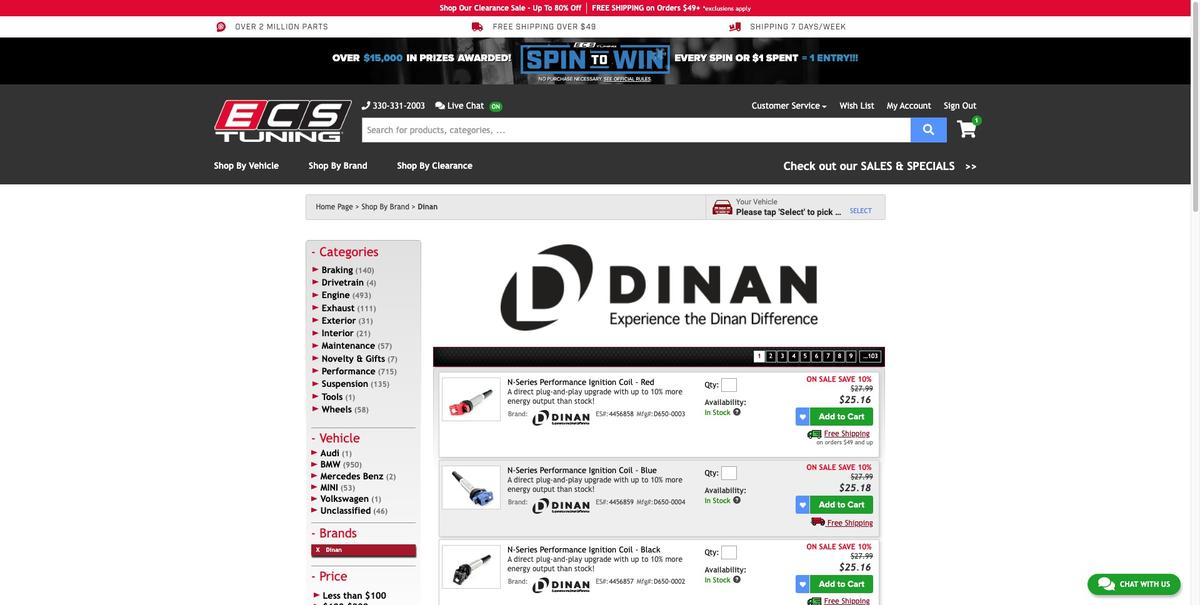 Task type: locate. For each thing, give the bounding box(es) containing it.
question sign image right '0003'
[[733, 408, 742, 417]]

2 availability: from the top
[[705, 487, 747, 495]]

necessary.
[[574, 76, 603, 82]]

- inside n-series performance ignition coil - black a direct plug-and-play upgrade with up to 10% more energy output than stock!
[[636, 545, 639, 554]]

series for n-series performance ignition coil - blue
[[516, 466, 538, 475]]

with for red
[[614, 388, 629, 396]]

upgrade down the n-series performance ignition coil - black link
[[585, 555, 612, 564]]

n- right 'es#4456859 - d650-0004 - n-series performance ignition coil - blue - a direct plug-and-play upgrade with up to 10% more energy output than stock! - dinan - bmw mini' image
[[508, 466, 516, 475]]

play for blue
[[568, 476, 582, 485]]

1 vertical spatial availability:
[[705, 487, 747, 495]]

free shipping image
[[808, 598, 822, 605]]

3 question sign image from the top
[[733, 575, 742, 584]]

direct inside n-series performance ignition coil - blue a direct plug-and-play upgrade with up to 10% more energy output than stock!
[[514, 476, 534, 485]]

and- down n-series performance ignition coil - red 'link'
[[553, 388, 568, 396]]

add to cart button for n-series performance ignition coil - red
[[811, 408, 873, 426]]

output inside n-series performance ignition coil - black a direct plug-and-play upgrade with up to 10% more energy output than stock!
[[533, 565, 555, 573]]

2 $25.16 from the top
[[839, 561, 871, 572]]

0 vertical spatial coil
[[619, 377, 633, 387]]

and- for n-series performance ignition coil - black
[[553, 555, 568, 564]]

free shipping image left free shipping
[[811, 517, 826, 526]]

1 series from the top
[[516, 377, 538, 387]]

1 on sale save 10% $27.99 $25.16 from the top
[[807, 375, 873, 405]]

1 vertical spatial on
[[807, 463, 817, 472]]

ignition up 4456858
[[589, 377, 617, 387]]

2 cart from the top
[[848, 500, 865, 510]]

2 save from the top
[[839, 463, 856, 472]]

1 energy from the top
[[508, 397, 530, 406]]

shop by vehicle
[[214, 161, 279, 171]]

add to cart
[[819, 412, 865, 422], [819, 500, 865, 510], [819, 579, 865, 590]]

energy for n-series performance ignition coil - blue
[[508, 485, 530, 494]]

stock! inside n-series performance ignition coil - black a direct plug-and-play upgrade with up to 10% more energy output than stock!
[[575, 565, 595, 573]]

0 vertical spatial mfg#:
[[637, 410, 654, 418]]

1 vertical spatial upgrade
[[585, 476, 612, 485]]

coil inside n-series performance ignition coil - blue a direct plug-and-play upgrade with up to 10% more energy output than stock!
[[619, 466, 633, 475]]

free inside 'free shipping on orders $49 and up'
[[825, 430, 840, 438]]

brand: for n-series performance ignition coil - blue
[[508, 498, 528, 506]]

plug-
[[536, 388, 553, 396], [536, 476, 553, 485], [536, 555, 553, 564]]

dinan inside brands x dinan
[[326, 546, 342, 553]]

in right '0003'
[[705, 408, 711, 417]]

mfg#:
[[637, 410, 654, 418], [637, 498, 654, 506], [637, 578, 654, 585]]

on down 'free shipping on orders $49 and up'
[[807, 463, 817, 472]]

free shipping image
[[808, 430, 822, 439], [811, 517, 826, 526]]

output for n-series performance ignition coil - black
[[533, 565, 555, 573]]

(1) down suspension
[[345, 393, 355, 402]]

& left gifts
[[357, 353, 363, 364]]

a right 'es#4456859 - d650-0004 - n-series performance ignition coil - blue - a direct plug-and-play upgrade with up to 10% more energy output than stock! - dinan - bmw mini' image
[[508, 476, 512, 485]]

performance inside "n-series performance ignition coil - red a direct plug-and-play upgrade with up to 10% more energy output than stock!"
[[540, 377, 587, 387]]

up for red
[[631, 388, 639, 396]]

2 vertical spatial cart
[[848, 579, 865, 590]]

…103 link
[[860, 351, 882, 362]]

output down n-series performance ignition coil - red 'link'
[[533, 397, 555, 406]]

series inside n-series performance ignition coil - blue a direct plug-and-play upgrade with up to 10% more energy output than stock!
[[516, 466, 538, 475]]

2 vertical spatial availability:
[[705, 566, 747, 575]]

1 direct from the top
[[514, 388, 534, 396]]

output for n-series performance ignition coil - red
[[533, 397, 555, 406]]

up inside n-series performance ignition coil - black a direct plug-and-play upgrade with up to 10% more energy output than stock!
[[631, 555, 639, 564]]

1 sale from the top
[[819, 375, 836, 384]]

output inside "n-series performance ignition coil - red a direct plug-and-play upgrade with up to 10% more energy output than stock!"
[[533, 397, 555, 406]]

0 horizontal spatial vehicle
[[249, 161, 279, 171]]

es#: 4456858 mfg#: d650-0003
[[596, 410, 685, 418]]

and- down the n-series performance ignition coil - black link
[[553, 555, 568, 564]]

2 coil from the top
[[619, 466, 633, 475]]

3 a from the top
[[508, 555, 512, 564]]

stock! inside "n-series performance ignition coil - red a direct plug-and-play upgrade with up to 10% more energy output than stock!"
[[575, 397, 595, 406]]

in for n-series performance ignition coil - black
[[705, 576, 711, 584]]

free for free shipping on orders $49 and up
[[825, 430, 840, 438]]

10% inside n-series performance ignition coil - black a direct plug-and-play upgrade with up to 10% more energy output than stock!
[[651, 555, 663, 564]]

1 stock from the top
[[713, 408, 731, 417]]

add to cart up free shipping icon
[[819, 579, 865, 590]]

vehicle down ecs tuning image
[[249, 161, 279, 171]]

& inside categories braking (140) drivetrain (4) engine (493) exhaust (111) exterior (31) interior (21) maintenance (57) novelty & gifts (7) performance (715) suspension (135) tools (1) wheels (58)
[[357, 353, 363, 364]]

n- inside "n-series performance ignition coil - red a direct plug-and-play upgrade with up to 10% more energy output than stock!"
[[508, 377, 516, 387]]

None text field
[[722, 466, 737, 480]]

with inside n-series performance ignition coil - blue a direct plug-and-play upgrade with up to 10% more energy output than stock!
[[614, 476, 629, 485]]

0 vertical spatial more
[[666, 388, 683, 396]]

1 vertical spatial brand:
[[508, 498, 528, 506]]

3 upgrade from the top
[[585, 555, 612, 564]]

more
[[666, 388, 683, 396], [666, 476, 683, 485], [666, 555, 683, 564]]

add up free shipping icon
[[819, 579, 835, 590]]

output inside n-series performance ignition coil - blue a direct plug-and-play upgrade with up to 10% more energy output than stock!
[[533, 485, 555, 494]]

than inside n-series performance ignition coil - black a direct plug-and-play upgrade with up to 10% more energy output than stock!
[[557, 565, 572, 573]]

free
[[493, 23, 514, 32], [825, 430, 840, 438], [828, 519, 843, 528]]

1 vertical spatial on
[[817, 439, 823, 446]]

(493)
[[352, 292, 371, 300]]

d650- for red
[[654, 410, 671, 418]]

to
[[808, 207, 815, 217], [642, 388, 649, 396], [838, 412, 846, 422], [642, 476, 649, 485], [838, 500, 846, 510], [642, 555, 649, 564], [838, 579, 846, 590]]

up
[[631, 388, 639, 396], [867, 439, 873, 446], [631, 476, 639, 485], [631, 555, 639, 564]]

play down n-series performance ignition coil - blue link
[[568, 476, 582, 485]]

stock for n-series performance ignition coil - blue
[[713, 496, 731, 505]]

series for n-series performance ignition coil - black
[[516, 545, 538, 554]]

to inside "n-series performance ignition coil - red a direct plug-and-play upgrade with up to 10% more energy output than stock!"
[[642, 388, 649, 396]]

sale
[[819, 375, 836, 384], [819, 463, 836, 472], [819, 542, 836, 551]]

2 mfg#: from the top
[[637, 498, 654, 506]]

0 vertical spatial shop by brand link
[[309, 161, 367, 171]]

n- inside n-series performance ignition coil - black a direct plug-and-play upgrade with up to 10% more energy output than stock!
[[508, 545, 516, 554]]

add to wish list image
[[800, 502, 806, 508], [800, 581, 806, 588]]

shopping cart image
[[957, 121, 977, 138]]

$15,000
[[364, 52, 403, 64]]

2 question sign image from the top
[[733, 496, 742, 505]]

9 link
[[846, 351, 857, 362]]

availability: in stock right '0004' in the bottom right of the page
[[705, 487, 747, 505]]

dinan - corporate logo image
[[530, 410, 593, 426], [530, 498, 593, 514], [530, 578, 593, 593]]

0 vertical spatial stock
[[713, 408, 731, 417]]

add for n-series performance ignition coil - black
[[819, 579, 835, 590]]

more inside "n-series performance ignition coil - red a direct plug-and-play upgrade with up to 10% more energy output than stock!"
[[666, 388, 683, 396]]

upgrade inside n-series performance ignition coil - blue a direct plug-and-play upgrade with up to 10% more energy output than stock!
[[585, 476, 612, 485]]

3 ignition from the top
[[589, 545, 617, 554]]

with inside "n-series performance ignition coil - red a direct plug-and-play upgrade with up to 10% more energy output than stock!"
[[614, 388, 629, 396]]

1 vertical spatial shipping
[[842, 430, 870, 438]]

series inside n-series performance ignition coil - black a direct plug-and-play upgrade with up to 10% more energy output than stock!
[[516, 545, 538, 554]]

bmw
[[321, 459, 341, 470]]

7 left days/week
[[792, 23, 796, 32]]

3 add from the top
[[819, 579, 835, 590]]

please
[[736, 207, 762, 217]]

2 d650- from the top
[[654, 498, 671, 506]]

1 vertical spatial stock!
[[575, 485, 595, 494]]

add to cart button for n-series performance ignition coil - blue
[[811, 496, 873, 514]]

1 vertical spatial 1
[[975, 117, 979, 124]]

shop by brand right page
[[362, 203, 409, 211]]

availability: for n-series performance ignition coil - blue
[[705, 487, 747, 495]]

energy for n-series performance ignition coil - red
[[508, 397, 530, 406]]

by down ecs tuning image
[[237, 161, 246, 171]]

2 vertical spatial and-
[[553, 555, 568, 564]]

on left orders at bottom
[[817, 439, 823, 446]]

cart down free shipping
[[848, 579, 865, 590]]

2 vertical spatial energy
[[508, 565, 530, 573]]

upgrade inside "n-series performance ignition coil - red a direct plug-and-play upgrade with up to 10% more energy output than stock!"
[[585, 388, 612, 396]]

1 ignition from the top
[[589, 377, 617, 387]]

0 vertical spatial play
[[568, 388, 582, 396]]

1 vertical spatial output
[[533, 485, 555, 494]]

1 availability: from the top
[[705, 398, 747, 407]]

2 vertical spatial more
[[666, 555, 683, 564]]

2 direct from the top
[[514, 476, 534, 485]]

3 energy from the top
[[508, 565, 530, 573]]

0 vertical spatial dinan - corporate logo image
[[530, 410, 593, 426]]

2 vertical spatial coil
[[619, 545, 633, 554]]

live
[[448, 101, 464, 111]]

0 vertical spatial plug-
[[536, 388, 553, 396]]

10% down free shipping
[[858, 542, 872, 551]]

0 vertical spatial qty:
[[705, 381, 719, 389]]

2 inside "link"
[[259, 23, 264, 32]]

on inside 'free shipping on orders $49 and up'
[[817, 439, 823, 446]]

select link
[[850, 207, 872, 215]]

free shipping image up "on sale save 10% $27.99 $25.18"
[[808, 430, 822, 439]]

(46)
[[373, 507, 388, 516]]

customer service
[[752, 101, 820, 111]]

- left red
[[636, 377, 639, 387]]

mfg#: for red
[[637, 410, 654, 418]]

3 $27.99 from the top
[[851, 552, 873, 561]]

shop
[[440, 4, 457, 13], [214, 161, 234, 171], [309, 161, 329, 171], [397, 161, 417, 171], [362, 203, 378, 211]]

1 and- from the top
[[553, 388, 568, 396]]

0 vertical spatial series
[[516, 377, 538, 387]]

energy inside n-series performance ignition coil - blue a direct plug-and-play upgrade with up to 10% more energy output than stock!
[[508, 485, 530, 494]]

a inside n-series performance ignition coil - blue a direct plug-and-play upgrade with up to 10% more energy output than stock!
[[508, 476, 512, 485]]

(4)
[[366, 279, 376, 288]]

1 $27.99 from the top
[[851, 384, 873, 393]]

orders
[[825, 439, 842, 446]]

3 in from the top
[[705, 576, 711, 584]]

select
[[850, 207, 872, 214]]

2 add to wish list image from the top
[[800, 581, 806, 588]]

on down 6 link
[[807, 375, 817, 384]]

(1) inside categories braking (140) drivetrain (4) engine (493) exhaust (111) exterior (31) interior (21) maintenance (57) novelty & gifts (7) performance (715) suspension (135) tools (1) wheels (58)
[[345, 393, 355, 402]]

$27.99 inside "on sale save 10% $27.99 $25.18"
[[851, 473, 873, 481]]

2 n- from the top
[[508, 466, 516, 475]]

with up 4456859
[[614, 476, 629, 485]]

2 brand: from the top
[[508, 498, 528, 506]]

1 save from the top
[[839, 375, 856, 384]]

up inside n-series performance ignition coil - blue a direct plug-and-play upgrade with up to 10% more energy output than stock!
[[631, 476, 639, 485]]

2 $27.99 from the top
[[851, 473, 873, 481]]

2 left million
[[259, 23, 264, 32]]

1 horizontal spatial vehicle
[[320, 431, 360, 445]]

mfg#: right 4456857 on the bottom
[[637, 578, 654, 585]]

ignition inside n-series performance ignition coil - black a direct plug-and-play upgrade with up to 10% more energy output than stock!
[[589, 545, 617, 554]]

plug- inside "n-series performance ignition coil - red a direct plug-and-play upgrade with up to 10% more energy output than stock!"
[[536, 388, 553, 396]]

tools
[[322, 391, 343, 402]]

1 coil from the top
[[619, 377, 633, 387]]

comments image inside chat with us link
[[1099, 576, 1115, 591]]

2 vertical spatial question sign image
[[733, 575, 742, 584]]

ignition for black
[[589, 545, 617, 554]]

dinan
[[418, 203, 438, 211], [326, 546, 342, 553]]

1 vertical spatial coil
[[619, 466, 633, 475]]

stock! for blue
[[575, 485, 595, 494]]

2 more from the top
[[666, 476, 683, 485]]

2 vertical spatial a
[[508, 555, 512, 564]]

1 add to wish list image from the top
[[800, 502, 806, 508]]

0 vertical spatial stock!
[[575, 397, 595, 406]]

a inside "n-series performance ignition coil - red a direct plug-and-play upgrade with up to 10% more energy output than stock!"
[[508, 388, 512, 396]]

3 sale from the top
[[819, 542, 836, 551]]

1 vertical spatial $27.99
[[851, 473, 873, 481]]

9
[[850, 353, 853, 360]]

shipping inside 'free shipping on orders $49 and up'
[[842, 430, 870, 438]]

clearance right our
[[474, 4, 509, 13]]

2 vertical spatial stock
[[713, 576, 731, 584]]

upgrade inside n-series performance ignition coil - black a direct plug-and-play upgrade with up to 10% more energy output than stock!
[[585, 555, 612, 564]]

days/week
[[799, 23, 846, 32]]

and- inside "n-series performance ignition coil - red a direct plug-and-play upgrade with up to 10% more energy output than stock!"
[[553, 388, 568, 396]]

by up home page link
[[331, 161, 341, 171]]

free inside the free shipping over $49 link
[[493, 23, 514, 32]]

add up free shipping
[[819, 500, 835, 510]]

and- for n-series performance ignition coil - blue
[[553, 476, 568, 485]]

1 vertical spatial add to cart button
[[811, 496, 873, 514]]

coil inside "n-series performance ignition coil - red a direct plug-and-play upgrade with up to 10% more energy output than stock!"
[[619, 377, 633, 387]]

2 qty: from the top
[[705, 469, 719, 478]]

and- inside n-series performance ignition coil - black a direct plug-and-play upgrade with up to 10% more energy output than stock!
[[553, 555, 568, 564]]

shop by brand for shop by vehicle
[[309, 161, 367, 171]]

to up 'free shipping on orders $49 and up'
[[838, 412, 846, 422]]

chat
[[466, 101, 484, 111], [1120, 580, 1139, 589]]

.
[[651, 76, 652, 82]]

see official rules link
[[604, 76, 651, 83]]

0 vertical spatial availability: in stock
[[705, 398, 747, 417]]

mercedes
[[321, 471, 360, 481]]

energy inside n-series performance ignition coil - black a direct plug-and-play upgrade with up to 10% more energy output than stock!
[[508, 565, 530, 573]]

dinan right x
[[326, 546, 342, 553]]

performance inside n-series performance ignition coil - black a direct plug-and-play upgrade with up to 10% more energy output than stock!
[[540, 545, 587, 554]]

7
[[792, 23, 796, 32], [827, 353, 830, 360]]

0 vertical spatial $25.16
[[839, 394, 871, 405]]

2 play from the top
[[568, 476, 582, 485]]

to left pick
[[808, 207, 815, 217]]

a for n-series performance ignition coil - black
[[508, 555, 512, 564]]

2 vertical spatial save
[[839, 542, 856, 551]]

1 $25.16 from the top
[[839, 394, 871, 405]]

add to wish list image for $25.18
[[800, 502, 806, 508]]

in right 0002
[[705, 576, 711, 584]]

1 left 2 link
[[758, 353, 761, 360]]

spent
[[766, 52, 799, 64]]

add to cart up 'free shipping on orders $49 and up'
[[819, 412, 865, 422]]

stock! for black
[[575, 565, 595, 573]]

1 add to cart button from the top
[[811, 408, 873, 426]]

1 vertical spatial add
[[819, 500, 835, 510]]

1 brand: from the top
[[508, 410, 528, 418]]

(135)
[[371, 380, 390, 389]]

1 vertical spatial add to cart
[[819, 500, 865, 510]]

1 vertical spatial d650-
[[654, 498, 671, 506]]

on sale save 10% $27.99 $25.16 down free shipping
[[807, 542, 873, 572]]

- for n-series performance ignition coil - red
[[636, 377, 639, 387]]

see
[[604, 76, 613, 82]]

sale down free shipping
[[819, 542, 836, 551]]

performance
[[322, 366, 376, 376], [540, 377, 587, 387], [540, 466, 587, 475], [540, 545, 587, 554]]

1 right =
[[810, 52, 815, 64]]

shop by brand link
[[309, 161, 367, 171], [362, 203, 416, 211]]

mfg#: right 4456859
[[637, 498, 654, 506]]

direct inside "n-series performance ignition coil - red a direct plug-and-play upgrade with up to 10% more energy output than stock!"
[[514, 388, 534, 396]]

plug- for n-series performance ignition coil - black
[[536, 555, 553, 564]]

1 vertical spatial question sign image
[[733, 496, 742, 505]]

availability: in stock right '0003'
[[705, 398, 747, 417]]

2 a from the top
[[508, 476, 512, 485]]

- left blue
[[636, 466, 639, 475]]

3 stock from the top
[[713, 576, 731, 584]]

clearance for our
[[474, 4, 509, 13]]

brands
[[320, 526, 357, 540]]

1 link down sign out link
[[947, 116, 982, 139]]

more for red
[[666, 388, 683, 396]]

free down $25.18
[[828, 519, 843, 528]]

up inside 'free shipping on orders $49 and up'
[[867, 439, 873, 446]]

every spin or $1 spent = 1 entry!!!
[[675, 52, 858, 64]]

coil left black on the bottom right of the page
[[619, 545, 633, 554]]

2 energy from the top
[[508, 485, 530, 494]]

1 vertical spatial ignition
[[589, 466, 617, 475]]

add right add to wish list icon
[[819, 412, 835, 422]]

2 vertical spatial output
[[533, 565, 555, 573]]

add to cart for red
[[819, 412, 865, 422]]

3 availability: in stock from the top
[[705, 566, 747, 584]]

vehicle
[[249, 161, 279, 171], [753, 198, 778, 206], [320, 431, 360, 445]]

account
[[900, 101, 932, 111]]

save up $25.18
[[839, 463, 856, 472]]

0 vertical spatial question sign image
[[733, 408, 742, 417]]

1 stock! from the top
[[575, 397, 595, 406]]

plug- inside n-series performance ignition coil - blue a direct plug-and-play upgrade with up to 10% more energy output than stock!
[[536, 476, 553, 485]]

on
[[807, 375, 817, 384], [807, 463, 817, 472], [807, 542, 817, 551]]

2 upgrade from the top
[[585, 476, 612, 485]]

0 vertical spatial free shipping image
[[808, 430, 822, 439]]

1 n- from the top
[[508, 377, 516, 387]]

mfg#: for blue
[[637, 498, 654, 506]]

upgrade for blue
[[585, 476, 612, 485]]

coil for black
[[619, 545, 633, 554]]

than
[[557, 397, 572, 406], [557, 485, 572, 494], [557, 565, 572, 573], [343, 590, 363, 601]]

1 plug- from the top
[[536, 388, 553, 396]]

1 cart from the top
[[848, 412, 865, 422]]

(1)
[[345, 393, 355, 402], [342, 450, 352, 458], [371, 495, 381, 504]]

to down blue
[[642, 476, 649, 485]]

$27.99 for n-series performance ignition coil - black
[[851, 552, 873, 561]]

$49 right over
[[581, 23, 597, 32]]

direct inside n-series performance ignition coil - black a direct plug-and-play upgrade with up to 10% more energy output than stock!
[[514, 555, 534, 564]]

3 cart from the top
[[848, 579, 865, 590]]

2 vertical spatial 1
[[758, 353, 761, 360]]

brand for shop by vehicle
[[344, 161, 367, 171]]

0 vertical spatial brand
[[344, 161, 367, 171]]

shop by brand link right page
[[362, 203, 416, 211]]

stock right '0004' in the bottom right of the page
[[713, 496, 731, 505]]

3 series from the top
[[516, 545, 538, 554]]

2 vertical spatial d650-
[[654, 578, 671, 585]]

comments image
[[435, 101, 445, 110], [1099, 576, 1115, 591]]

(1) up (950)
[[342, 450, 352, 458]]

add to cart button
[[811, 408, 873, 426], [811, 496, 873, 514], [811, 575, 873, 593]]

red
[[641, 377, 655, 387]]

$49+
[[683, 4, 701, 13]]

less than $100 link
[[311, 590, 416, 601]]

mfg#: for black
[[637, 578, 654, 585]]

dinan - corporate logo image down n-series performance ignition coil - red 'link'
[[530, 410, 593, 426]]

on right ping
[[646, 4, 655, 13]]

3 availability: from the top
[[705, 566, 747, 575]]

1 vertical spatial dinan - corporate logo image
[[530, 498, 593, 514]]

0 vertical spatial on sale save 10% $27.99 $25.16
[[807, 375, 873, 405]]

0 horizontal spatial comments image
[[435, 101, 445, 110]]

home
[[316, 203, 335, 211]]

and- inside n-series performance ignition coil - blue a direct plug-and-play upgrade with up to 10% more energy output than stock!
[[553, 476, 568, 485]]

up inside "n-series performance ignition coil - red a direct plug-and-play upgrade with up to 10% more energy output than stock!"
[[631, 388, 639, 396]]

play inside n-series performance ignition coil - blue a direct plug-and-play upgrade with up to 10% more energy output than stock!
[[568, 476, 582, 485]]

than inside "n-series performance ignition coil - red a direct plug-and-play upgrade with up to 10% more energy output than stock!"
[[557, 397, 572, 406]]

2 sale from the top
[[819, 463, 836, 472]]

home page link
[[316, 203, 359, 211]]

3 d650- from the top
[[654, 578, 671, 585]]

over left $15,000 on the top left of the page
[[333, 52, 360, 64]]

clearance for by
[[432, 161, 473, 171]]

1 link left 2 link
[[754, 351, 765, 362]]

on inside "on sale save 10% $27.99 $25.18"
[[807, 463, 817, 472]]

0 horizontal spatial over
[[235, 23, 257, 32]]

2 add to cart button from the top
[[811, 496, 873, 514]]

330-331-2003
[[373, 101, 425, 111]]

1 vertical spatial comments image
[[1099, 576, 1115, 591]]

direct right 'es#4456859 - d650-0004 - n-series performance ignition coil - blue - a direct plug-and-play upgrade with up to 10% more energy output than stock! - dinan - bmw mini' image
[[514, 476, 534, 485]]

1 horizontal spatial chat
[[1120, 580, 1139, 589]]

3 play from the top
[[568, 555, 582, 564]]

in right '0004' in the bottom right of the page
[[705, 496, 711, 505]]

1 vertical spatial es#:
[[596, 498, 609, 506]]

on for blue
[[807, 463, 817, 472]]

sale for red
[[819, 375, 836, 384]]

to down red
[[642, 388, 649, 396]]

than down n-series performance ignition coil - blue link
[[557, 485, 572, 494]]

ping
[[628, 4, 644, 13]]

2 vertical spatial series
[[516, 545, 538, 554]]

with up 4456858
[[614, 388, 629, 396]]

1 qty: from the top
[[705, 381, 719, 389]]

stock! inside n-series performance ignition coil - blue a direct plug-and-play upgrade with up to 10% more energy output than stock!
[[575, 485, 595, 494]]

3 coil from the top
[[619, 545, 633, 554]]

stock! down the n-series performance ignition coil - black link
[[575, 565, 595, 573]]

n- inside n-series performance ignition coil - blue a direct plug-and-play upgrade with up to 10% more energy output than stock!
[[508, 466, 516, 475]]

- inside "n-series performance ignition coil - red a direct plug-and-play upgrade with up to 10% more energy output than stock!"
[[636, 377, 639, 387]]

$25.16 down free shipping
[[839, 561, 871, 572]]

2 vertical spatial stock!
[[575, 565, 595, 573]]

2 stock! from the top
[[575, 485, 595, 494]]

energy inside "n-series performance ignition coil - red a direct plug-and-play upgrade with up to 10% more energy output than stock!"
[[508, 397, 530, 406]]

with up 4456857 on the bottom
[[614, 555, 629, 564]]

1 add from the top
[[819, 412, 835, 422]]

on for black
[[807, 542, 817, 551]]

my account
[[887, 101, 932, 111]]

es#: 4456859 mfg#: d650-0004
[[596, 498, 685, 506]]

es#: 4456857 mfg#: d650-0002
[[596, 578, 685, 585]]

ignition for blue
[[589, 466, 617, 475]]

2 link
[[766, 351, 777, 362]]

3 qty: from the top
[[705, 548, 719, 557]]

on sale save 10% $27.99 $25.16
[[807, 375, 873, 405], [807, 542, 873, 572]]

add to cart button up free shipping
[[811, 496, 873, 514]]

shop by clearance link
[[397, 161, 473, 171]]

2 vertical spatial vehicle
[[320, 431, 360, 445]]

1 a from the top
[[508, 388, 512, 396]]

over
[[557, 23, 578, 32]]

ignition inside "n-series performance ignition coil - red a direct plug-and-play upgrade with up to 10% more energy output than stock!"
[[589, 377, 617, 387]]

0 horizontal spatial &
[[357, 353, 363, 364]]

2 add to cart from the top
[[819, 500, 865, 510]]

2 in from the top
[[705, 496, 711, 505]]

save for red
[[839, 375, 856, 384]]

n- for n-series performance ignition coil - red
[[508, 377, 516, 387]]

1 upgrade from the top
[[585, 388, 612, 396]]

comments image for live
[[435, 101, 445, 110]]

n- right es#4456857 - d650-0002 - n-series performance ignition coil - black - a direct plug-and-play upgrade with up to 10% more energy output than stock! - dinan - bmw mini image
[[508, 545, 516, 554]]

0 vertical spatial over
[[235, 23, 257, 32]]

chat left "us"
[[1120, 580, 1139, 589]]

None text field
[[722, 378, 737, 392], [722, 546, 737, 559], [722, 378, 737, 392], [722, 546, 737, 559]]

1 question sign image from the top
[[733, 408, 742, 417]]

1 vertical spatial shop by brand
[[362, 203, 409, 211]]

- inside n-series performance ignition coil - blue a direct plug-and-play upgrade with up to 10% more energy output than stock!
[[636, 466, 639, 475]]

no
[[539, 76, 546, 82]]

2 vertical spatial add
[[819, 579, 835, 590]]

plug- inside n-series performance ignition coil - black a direct plug-and-play upgrade with up to 10% more energy output than stock!
[[536, 555, 553, 564]]

question sign image right '0004' in the bottom right of the page
[[733, 496, 742, 505]]

3 es#: from the top
[[596, 578, 609, 585]]

3 on from the top
[[807, 542, 817, 551]]

0 vertical spatial on
[[807, 375, 817, 384]]

2 on from the top
[[807, 463, 817, 472]]

1 dinan - corporate logo image from the top
[[530, 410, 593, 426]]

0 horizontal spatial 2
[[259, 23, 264, 32]]

1 output from the top
[[533, 397, 555, 406]]

2 series from the top
[[516, 466, 538, 475]]

1 on from the top
[[807, 375, 817, 384]]

more inside n-series performance ignition coil - blue a direct plug-and-play upgrade with up to 10% more energy output than stock!
[[666, 476, 683, 485]]

3 add to cart button from the top
[[811, 575, 873, 593]]

3 stock! from the top
[[575, 565, 595, 573]]

shipping up every spin or $1 spent = 1 entry!!!
[[751, 23, 789, 32]]

2 horizontal spatial vehicle
[[753, 198, 778, 206]]

over inside "link"
[[235, 23, 257, 32]]

dinan - corporate logo image down n-series performance ignition coil - blue link
[[530, 498, 593, 514]]

3 more from the top
[[666, 555, 683, 564]]

question sign image for n-series performance ignition coil - black
[[733, 575, 742, 584]]

sales & specials
[[861, 159, 955, 173]]

2 vertical spatial (1)
[[371, 495, 381, 504]]

0 vertical spatial vehicle
[[249, 161, 279, 171]]

more up 0002
[[666, 555, 683, 564]]

10%
[[858, 375, 872, 384], [651, 388, 663, 396], [858, 463, 872, 472], [651, 476, 663, 485], [858, 542, 872, 551], [651, 555, 663, 564]]

1 vertical spatial plug-
[[536, 476, 553, 485]]

2 stock from the top
[[713, 496, 731, 505]]

add to wish list image
[[800, 414, 806, 420]]

2 plug- from the top
[[536, 476, 553, 485]]

up up the es#: 4456859 mfg#: d650-0004
[[631, 476, 639, 485]]

2 add from the top
[[819, 500, 835, 510]]

1 d650- from the top
[[654, 410, 671, 418]]

list
[[861, 101, 875, 111]]

on sale save 10% $27.99 $25.16 down 8 link
[[807, 375, 873, 405]]

than down n-series performance ignition coil - red 'link'
[[557, 397, 572, 406]]

2 vertical spatial add to cart button
[[811, 575, 873, 593]]

mfg#: right 4456858
[[637, 410, 654, 418]]

$25.16
[[839, 394, 871, 405], [839, 561, 871, 572]]

than inside n-series performance ignition coil - blue a direct plug-and-play upgrade with up to 10% more energy output than stock!
[[557, 485, 572, 494]]

1 play from the top
[[568, 388, 582, 396]]

2 vertical spatial sale
[[819, 542, 836, 551]]

stock! down n-series performance ignition coil - blue link
[[575, 485, 595, 494]]

output down the n-series performance ignition coil - black link
[[533, 565, 555, 573]]

a inside n-series performance ignition coil - black a direct plug-and-play upgrade with up to 10% more energy output than stock!
[[508, 555, 512, 564]]

2 availability: in stock from the top
[[705, 487, 747, 505]]

1 vertical spatial sale
[[819, 463, 836, 472]]

es#4456857 - d650-0002 - n-series performance ignition coil - black - a direct plug-and-play upgrade with up to 10% more energy output than stock! - dinan - bmw mini image
[[442, 545, 501, 589]]

performance inside n-series performance ignition coil - blue a direct plug-and-play upgrade with up to 10% more energy output than stock!
[[540, 466, 587, 475]]

1 add to cart from the top
[[819, 412, 865, 422]]

my account link
[[887, 101, 932, 111]]

10% down blue
[[651, 476, 663, 485]]

1 vertical spatial $25.16
[[839, 561, 871, 572]]

es#: for black
[[596, 578, 609, 585]]

availability: for n-series performance ignition coil - black
[[705, 566, 747, 575]]

$27.99 up $25.18
[[851, 473, 873, 481]]

1 vertical spatial clearance
[[432, 161, 473, 171]]

1 vertical spatial 7
[[827, 353, 830, 360]]

coil
[[619, 377, 633, 387], [619, 466, 633, 475], [619, 545, 633, 554]]

0 vertical spatial 1 link
[[947, 116, 982, 139]]

1 vertical spatial series
[[516, 466, 538, 475]]

brand: right es#4456858 - d650-0003 - n-series performance ignition coil - red - a direct plug-and-play upgrade with up to 10% more energy output than stock! - dinan - bmw mini image
[[508, 410, 528, 418]]

0 vertical spatial in
[[705, 408, 711, 417]]

2 dinan - corporate logo image from the top
[[530, 498, 593, 514]]

1 down out
[[975, 117, 979, 124]]

1 es#: from the top
[[596, 410, 609, 418]]

3 plug- from the top
[[536, 555, 553, 564]]

3 output from the top
[[533, 565, 555, 573]]

3 direct from the top
[[514, 555, 534, 564]]

0 vertical spatial 2
[[259, 23, 264, 32]]

sign
[[944, 101, 960, 111]]

1 in from the top
[[705, 408, 711, 417]]

with inside n-series performance ignition coil - black a direct plug-and-play upgrade with up to 10% more energy output than stock!
[[614, 555, 629, 564]]

2 and- from the top
[[553, 476, 568, 485]]

play inside n-series performance ignition coil - black a direct plug-and-play upgrade with up to 10% more energy output than stock!
[[568, 555, 582, 564]]

output for n-series performance ignition coil - blue
[[533, 485, 555, 494]]

$25.16 for n-series performance ignition coil - black
[[839, 561, 871, 572]]

n- right es#4456858 - d650-0003 - n-series performance ignition coil - red - a direct plug-and-play upgrade with up to 10% more energy output than stock! - dinan - bmw mini image
[[508, 377, 516, 387]]

free up orders at bottom
[[825, 430, 840, 438]]

3 and- from the top
[[553, 555, 568, 564]]

2 vertical spatial in
[[705, 576, 711, 584]]

0 horizontal spatial 1 link
[[754, 351, 765, 362]]

sale inside "on sale save 10% $27.99 $25.18"
[[819, 463, 836, 472]]

10% up $25.18
[[858, 463, 872, 472]]

over $15,000 in prizes
[[333, 52, 454, 64]]

3 n- from the top
[[508, 545, 516, 554]]

brand up page
[[344, 161, 367, 171]]

question sign image right 0002
[[733, 575, 742, 584]]

0 vertical spatial availability:
[[705, 398, 747, 407]]

brand:
[[508, 410, 528, 418], [508, 498, 528, 506], [508, 578, 528, 585]]

coil inside n-series performance ignition coil - black a direct plug-and-play upgrade with up to 10% more energy output than stock!
[[619, 545, 633, 554]]

save inside "on sale save 10% $27.99 $25.18"
[[839, 463, 856, 472]]

2 vertical spatial brand:
[[508, 578, 528, 585]]

comments image inside live chat link
[[435, 101, 445, 110]]

with left "us"
[[1141, 580, 1159, 589]]

more for blue
[[666, 476, 683, 485]]

3 mfg#: from the top
[[637, 578, 654, 585]]

1 vertical spatial energy
[[508, 485, 530, 494]]

1 more from the top
[[666, 388, 683, 396]]

series right es#4456857 - d650-0002 - n-series performance ignition coil - black - a direct plug-and-play upgrade with up to 10% more energy output than stock! - dinan - bmw mini image
[[516, 545, 538, 554]]

energy
[[508, 397, 530, 406], [508, 485, 530, 494], [508, 565, 530, 573]]

series inside "n-series performance ignition coil - red a direct plug-and-play upgrade with up to 10% more energy output than stock!"
[[516, 377, 538, 387]]

dinan - corporate logo image for n-series performance ignition coil - red
[[530, 410, 593, 426]]

0 vertical spatial energy
[[508, 397, 530, 406]]

black
[[641, 545, 661, 554]]

ignition up 4456857 on the bottom
[[589, 545, 617, 554]]

n- for n-series performance ignition coil - black
[[508, 545, 516, 554]]

dinan - corporate logo image down the n-series performance ignition coil - black link
[[530, 578, 593, 593]]

qty: for n-series performance ignition coil - blue
[[705, 469, 719, 478]]

2 on sale save 10% $27.99 $25.16 from the top
[[807, 542, 873, 572]]

2 ignition from the top
[[589, 466, 617, 475]]

categories
[[320, 244, 379, 259]]

1 vertical spatial dinan
[[326, 546, 342, 553]]

ignition inside n-series performance ignition coil - blue a direct plug-and-play upgrade with up to 10% more energy output than stock!
[[589, 466, 617, 475]]

3 dinan - corporate logo image from the top
[[530, 578, 593, 593]]

play inside "n-series performance ignition coil - red a direct plug-and-play upgrade with up to 10% more energy output than stock!"
[[568, 388, 582, 396]]

comments image for chat
[[1099, 576, 1115, 591]]

10% down red
[[651, 388, 663, 396]]

1 vertical spatial over
[[333, 52, 360, 64]]

with for black
[[614, 555, 629, 564]]

es#4456858 - d650-0003 - n-series performance ignition coil - red - a direct plug-and-play upgrade with up to 10% more energy output than stock! - dinan - bmw mini image
[[442, 377, 501, 422]]

0 vertical spatial ignition
[[589, 377, 617, 387]]

free for free shipping over $49
[[493, 23, 514, 32]]

service
[[792, 101, 820, 111]]

more inside n-series performance ignition coil - black a direct plug-and-play upgrade with up to 10% more energy output than stock!
[[666, 555, 683, 564]]

vehicle inside vehicle audi (1) bmw (950) mercedes benz (2) mini (53) volkswagen (1) unclassified (46)
[[320, 431, 360, 445]]

3 save from the top
[[839, 542, 856, 551]]

brand down shop by clearance
[[390, 203, 409, 211]]

0 horizontal spatial brand
[[344, 161, 367, 171]]

plug- down n-series performance ignition coil - red 'link'
[[536, 388, 553, 396]]

0 vertical spatial clearance
[[474, 4, 509, 13]]

save down 9 link
[[839, 375, 856, 384]]

1 horizontal spatial dinan
[[418, 203, 438, 211]]

$25.18
[[839, 482, 871, 493]]

1 availability: in stock from the top
[[705, 398, 747, 417]]

0 vertical spatial (1)
[[345, 393, 355, 402]]

1 vertical spatial save
[[839, 463, 856, 472]]

2 vertical spatial availability: in stock
[[705, 566, 747, 584]]

direct for n-series performance ignition coil - blue
[[514, 476, 534, 485]]

1 vertical spatial in
[[705, 496, 711, 505]]

question sign image
[[733, 408, 742, 417], [733, 496, 742, 505], [733, 575, 742, 584]]

$49 inside 'free shipping on orders $49 and up'
[[844, 439, 853, 446]]



Task type: vqa. For each thing, say whether or not it's contained in the screenshot.
middle Want
no



Task type: describe. For each thing, give the bounding box(es) containing it.
my
[[887, 101, 898, 111]]

ecs tuning 'spin to win' contest logo image
[[521, 43, 670, 74]]

search image
[[923, 123, 935, 135]]

to inside n-series performance ignition coil - black a direct plug-and-play upgrade with up to 10% more energy output than stock!
[[642, 555, 649, 564]]

availability: for n-series performance ignition coil - red
[[705, 398, 747, 407]]

0 vertical spatial shipping
[[751, 23, 789, 32]]

over for over 2 million parts
[[235, 23, 257, 32]]

dinan - corporate logo image for n-series performance ignition coil - black
[[530, 578, 593, 593]]

availability: in stock for blue
[[705, 487, 747, 505]]

audi
[[321, 448, 340, 458]]

coil for red
[[619, 377, 633, 387]]

performance for n-series performance ignition coil - blue
[[540, 466, 587, 475]]

$27.99 for n-series performance ignition coil - red
[[851, 384, 873, 393]]

live chat link
[[435, 99, 503, 113]]

add to cart button for n-series performance ignition coil - black
[[811, 575, 873, 593]]

home page
[[316, 203, 353, 211]]

benz
[[363, 471, 384, 481]]

shop by vehicle link
[[214, 161, 279, 171]]

stock for n-series performance ignition coil - red
[[713, 408, 731, 417]]

free ship ping on orders $49+ *exclusions apply
[[592, 4, 751, 13]]

330-331-2003 link
[[362, 99, 425, 113]]

your
[[736, 198, 752, 206]]

0 horizontal spatial $49
[[581, 23, 597, 32]]

save for blue
[[839, 463, 856, 472]]

wish
[[840, 101, 858, 111]]

on sale save 10% $27.99 $25.16 for n-series performance ignition coil - black
[[807, 542, 873, 572]]

brand: for n-series performance ignition coil - red
[[508, 410, 528, 418]]

10% inside "n-series performance ignition coil - red a direct plug-and-play upgrade with up to 10% more energy output than stock!"
[[651, 388, 663, 396]]

$1
[[753, 52, 764, 64]]

off
[[571, 4, 582, 13]]

1 horizontal spatial 1
[[810, 52, 815, 64]]

3 link
[[777, 351, 788, 362]]

10% inside n-series performance ignition coil - blue a direct plug-and-play upgrade with up to 10% more energy output than stock!
[[651, 476, 663, 485]]

(950)
[[343, 461, 362, 470]]

330-
[[373, 101, 390, 111]]

add to cart for blue
[[819, 500, 865, 510]]

$25.16 for n-series performance ignition coil - red
[[839, 394, 871, 405]]

question sign image for n-series performance ignition coil - red
[[733, 408, 742, 417]]

than for n-series performance ignition coil - black
[[557, 565, 572, 573]]

4
[[792, 353, 796, 360]]

series for n-series performance ignition coil - red
[[516, 377, 538, 387]]

1 vertical spatial 1 link
[[754, 351, 765, 362]]

direct for n-series performance ignition coil - red
[[514, 388, 534, 396]]

cart for black
[[848, 579, 865, 590]]

ecs tuning image
[[214, 100, 352, 142]]

interior
[[322, 328, 354, 338]]

free shipping on orders $49 and up
[[817, 430, 873, 446]]

brand: for n-series performance ignition coil - black
[[508, 578, 528, 585]]

volkswagen
[[321, 494, 369, 504]]

(111)
[[357, 304, 376, 313]]

n-series performance ignition coil - black a direct plug-and-play upgrade with up to 10% more energy output than stock!
[[508, 545, 683, 573]]

cart for red
[[848, 412, 865, 422]]

and
[[855, 439, 865, 446]]

than for n-series performance ignition coil - red
[[557, 397, 572, 406]]

1 horizontal spatial &
[[896, 159, 904, 173]]

1 horizontal spatial 7
[[827, 353, 830, 360]]

energy for n-series performance ignition coil - black
[[508, 565, 530, 573]]

up for blue
[[631, 476, 639, 485]]

customer
[[752, 101, 789, 111]]

n-series performance ignition coil - black link
[[508, 545, 661, 554]]

up
[[533, 4, 542, 13]]

apply
[[736, 5, 751, 12]]

6
[[815, 353, 819, 360]]

10% down …103 link
[[858, 375, 872, 384]]

add for n-series performance ignition coil - red
[[819, 412, 835, 422]]

than for n-series performance ignition coil - blue
[[557, 485, 572, 494]]

free shipping over $49
[[493, 23, 597, 32]]

shop by brand link for home page
[[362, 203, 416, 211]]

- left up
[[528, 4, 531, 13]]

8
[[838, 353, 842, 360]]

shipping 7 days/week link
[[729, 21, 846, 33]]

stock for n-series performance ignition coil - black
[[713, 576, 731, 584]]

4456859
[[609, 498, 634, 506]]

gifts
[[366, 353, 385, 364]]

$27.99 for n-series performance ignition coil - blue
[[851, 473, 873, 481]]

a for n-series performance ignition coil - red
[[508, 388, 512, 396]]

vehicle inside your vehicle please tap 'select' to pick a vehicle
[[753, 198, 778, 206]]

shop by clearance
[[397, 161, 473, 171]]

d650- for black
[[654, 578, 671, 585]]

(31)
[[358, 317, 373, 326]]

free shipping over $49 link
[[472, 21, 597, 33]]

cart for blue
[[848, 500, 865, 510]]

n-series performance ignition coil - red a direct plug-and-play upgrade with up to 10% more energy output than stock!
[[508, 377, 683, 406]]

10% inside "on sale save 10% $27.99 $25.18"
[[858, 463, 872, 472]]

to down free shipping
[[838, 579, 846, 590]]

a
[[835, 207, 840, 217]]

1 vertical spatial chat
[[1120, 580, 1139, 589]]

- for n-series performance ignition coil - black
[[636, 545, 639, 554]]

free
[[592, 4, 610, 13]]

over for over $15,000 in prizes
[[333, 52, 360, 64]]

our
[[459, 4, 472, 13]]

performance for n-series performance ignition coil - black
[[540, 545, 587, 554]]

with inside chat with us link
[[1141, 580, 1159, 589]]

million
[[267, 23, 300, 32]]

availability: in stock for red
[[705, 398, 747, 417]]

maintenance
[[322, 340, 375, 351]]

coil for blue
[[619, 466, 633, 475]]

(715)
[[378, 368, 397, 376]]

phone image
[[362, 101, 370, 110]]

free shipping image for $25.16
[[808, 430, 822, 439]]

0 horizontal spatial 1
[[758, 353, 761, 360]]

performance for n-series performance ignition coil - red
[[540, 377, 587, 387]]

331-
[[390, 101, 407, 111]]

(140)
[[355, 266, 374, 275]]

to up free shipping
[[838, 500, 846, 510]]

than right less
[[343, 590, 363, 601]]

with for blue
[[614, 476, 629, 485]]

es#: for blue
[[596, 498, 609, 506]]

0003
[[671, 410, 685, 418]]

rules
[[636, 76, 651, 82]]

x
[[316, 546, 320, 553]]

exterior
[[322, 315, 356, 326]]

shipping for free shipping
[[845, 519, 873, 528]]

save for black
[[839, 542, 856, 551]]

customer service button
[[752, 99, 828, 113]]

over 2 million parts link
[[214, 21, 329, 33]]

(57)
[[378, 342, 392, 351]]

(58)
[[354, 406, 369, 414]]

direct for n-series performance ignition coil - black
[[514, 555, 534, 564]]

sale for blue
[[819, 463, 836, 472]]

by right page
[[380, 203, 388, 211]]

to inside n-series performance ignition coil - blue a direct plug-and-play upgrade with up to 10% more energy output than stock!
[[642, 476, 649, 485]]

vehicle audi (1) bmw (950) mercedes benz (2) mini (53) volkswagen (1) unclassified (46)
[[320, 431, 396, 516]]

1 vertical spatial 2
[[770, 353, 773, 360]]

on for red
[[807, 375, 817, 384]]

upgrade for black
[[585, 555, 612, 564]]

play for black
[[568, 555, 582, 564]]

spin
[[710, 52, 733, 64]]

in
[[407, 52, 417, 64]]

- for n-series performance ignition coil - blue
[[636, 466, 639, 475]]

shop our clearance sale - up to 80% off
[[440, 4, 582, 13]]

wish list
[[840, 101, 875, 111]]

1 vertical spatial (1)
[[342, 450, 352, 458]]

to inside your vehicle please tap 'select' to pick a vehicle
[[808, 207, 815, 217]]

shipping
[[516, 23, 555, 32]]

in for n-series performance ignition coil - blue
[[705, 496, 711, 505]]

us
[[1162, 580, 1170, 589]]

vehicle
[[842, 207, 869, 217]]

qty: for n-series performance ignition coil - black
[[705, 548, 719, 557]]

ignition for red
[[589, 377, 617, 387]]

categories braking (140) drivetrain (4) engine (493) exhaust (111) exterior (31) interior (21) maintenance (57) novelty & gifts (7) performance (715) suspension (135) tools (1) wheels (58)
[[320, 244, 398, 414]]

every
[[675, 52, 707, 64]]

dinan - corporate logo image for n-series performance ignition coil - blue
[[530, 498, 593, 514]]

ship
[[612, 4, 628, 13]]

out
[[963, 101, 977, 111]]

0 vertical spatial 7
[[792, 23, 796, 32]]

es#4456859 - d650-0004 - n-series performance ignition coil - blue - a direct plug-and-play upgrade with up to 10% more energy output than stock! - dinan - bmw mini image
[[442, 466, 501, 510]]

specials
[[907, 159, 955, 173]]

and- for n-series performance ignition coil - red
[[553, 388, 568, 396]]

up for black
[[631, 555, 639, 564]]

n-series performance ignition coil - red link
[[508, 377, 655, 387]]

d650- for blue
[[654, 498, 671, 506]]

question sign image for n-series performance ignition coil - blue
[[733, 496, 742, 505]]

in for n-series performance ignition coil - red
[[705, 408, 711, 417]]

0 horizontal spatial chat
[[466, 101, 484, 111]]

stock! for red
[[575, 397, 595, 406]]

4 link
[[789, 351, 800, 362]]

…103
[[864, 353, 878, 360]]

entry!!!
[[817, 52, 858, 64]]

performance inside categories braking (140) drivetrain (4) engine (493) exhaust (111) exterior (31) interior (21) maintenance (57) novelty & gifts (7) performance (715) suspension (135) tools (1) wheels (58)
[[322, 366, 376, 376]]

*exclusions apply link
[[703, 3, 751, 13]]

a for n-series performance ignition coil - blue
[[508, 476, 512, 485]]

on sale save 10% $27.99 $25.16 for n-series performance ignition coil - red
[[807, 375, 873, 405]]

drivetrain
[[322, 277, 364, 288]]

Search text field
[[362, 118, 911, 143]]

chat with us link
[[1088, 574, 1181, 595]]

parts
[[302, 23, 329, 32]]

tap
[[764, 207, 777, 217]]

shipping for free shipping on orders $49 and up
[[842, 430, 870, 438]]

0 vertical spatial dinan
[[418, 203, 438, 211]]

wheels
[[322, 404, 352, 414]]

4456857
[[609, 578, 634, 585]]

page
[[338, 203, 353, 211]]

5 link
[[800, 351, 811, 362]]

n-series performance ignition coil - blue link
[[508, 466, 657, 475]]

play for red
[[568, 388, 582, 396]]

less than $100
[[323, 590, 386, 601]]

by down '2003'
[[420, 161, 430, 171]]

plug- for n-series performance ignition coil - red
[[536, 388, 553, 396]]

chat with us
[[1120, 580, 1170, 589]]

plug- for n-series performance ignition coil - blue
[[536, 476, 553, 485]]

0 horizontal spatial on
[[646, 4, 655, 13]]

sale
[[511, 4, 526, 13]]

shop by brand for home page
[[362, 203, 409, 211]]

blue
[[641, 466, 657, 475]]



